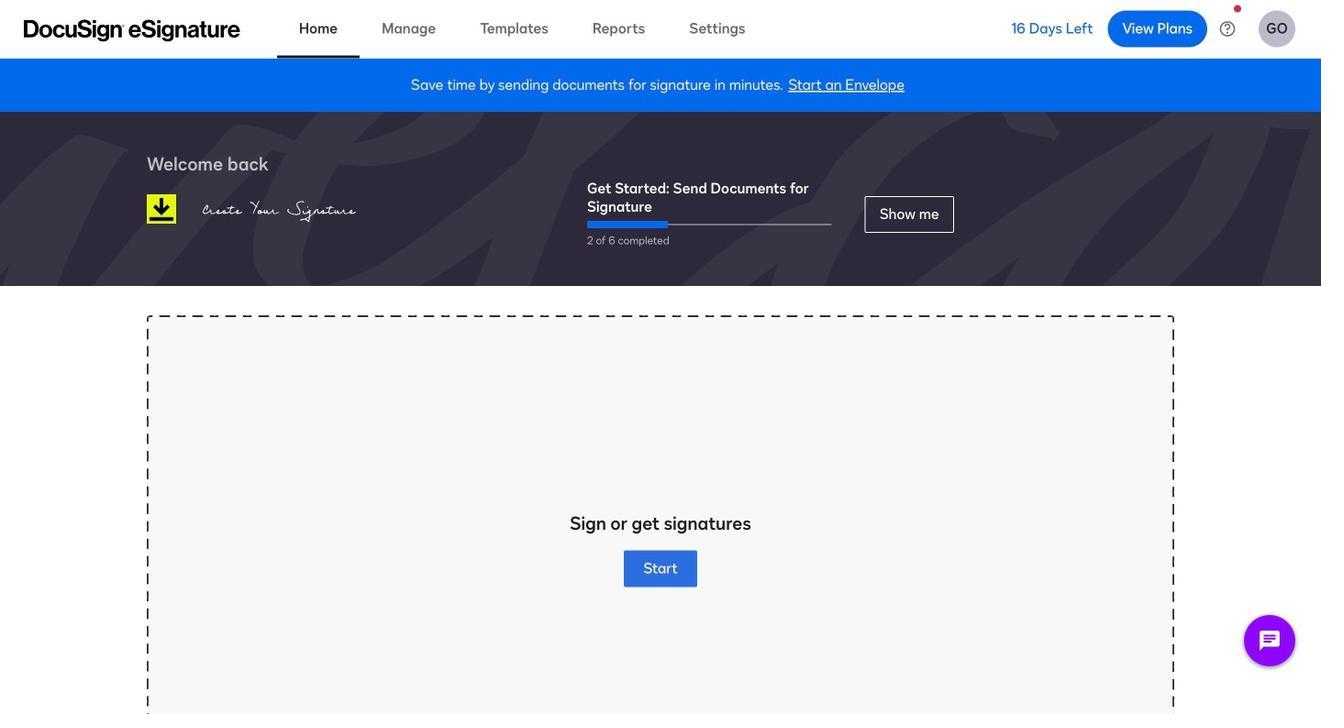 Task type: vqa. For each thing, say whether or not it's contained in the screenshot.
DocuSignLogo
yes



Task type: locate. For each thing, give the bounding box(es) containing it.
docusignlogo image
[[147, 195, 176, 224]]



Task type: describe. For each thing, give the bounding box(es) containing it.
docusign esignature image
[[24, 20, 240, 42]]



